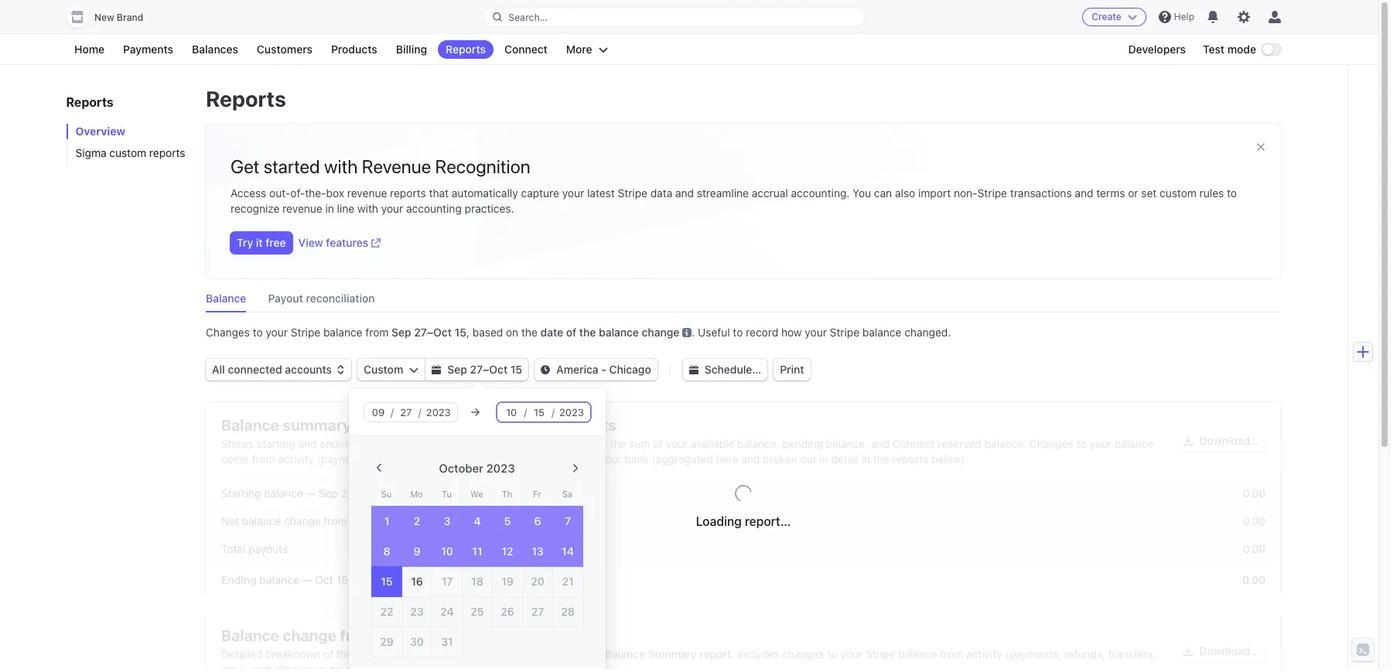 Task type: describe. For each thing, give the bounding box(es) containing it.
sigma
[[76, 146, 107, 159]]

15 left 15 button
[[336, 573, 348, 586]]

in down totalled
[[399, 437, 408, 450]]

cdt for ending balance — oct 15 cdt
[[351, 573, 373, 586]]

in inside access out-of-the-box revenue reports that automatically capture your latest stripe data and streamline accrual accounting. you can also import non-stripe transactions and terms or set custom rules to recognize revenue in line with your accounting practices.
[[325, 202, 334, 215]]

12 button
[[492, 536, 523, 567]]

day text field for 2nd month 'text field' from right
[[394, 403, 418, 422]]

changed.
[[905, 326, 951, 339]]

record
[[746, 326, 779, 339]]

starting inside grid
[[221, 487, 261, 500]]

from inside . includes changes to your stripe balance from activity (payments, refunds, transfers, etc.), excluding payouts, as well as itemized downloads.
[[940, 648, 964, 661]]

new
[[94, 12, 114, 23]]

of inside balance summary — totalled over connected accounts shows starting and ending balance in your stripe account. starting balance is the sum of your available balance, pending balance, and connect reserved balance. changes to your balance come from activity (payments, refunds, transfers, etc.) and from payouts to your bank (aggregated here and broken out in detail in the reports below).
[[653, 437, 663, 450]]

automatically
[[452, 186, 518, 200]]

view features link
[[298, 235, 381, 251]]

28 button
[[552, 597, 583, 627]]

transactions
[[1010, 186, 1072, 200]]

2 as from the left
[[383, 663, 394, 669]]

download… for balance summary — totalled over connected accounts
[[1200, 434, 1260, 447]]

connect link
[[497, 40, 555, 59]]

with inside access out-of-the-box revenue reports that automatically capture your latest stripe data and streamline accrual accounting. you can also import non-stripe transactions and terms or set custom rules to recognize revenue in line with your accounting practices.
[[357, 202, 378, 215]]

to down the balance link
[[253, 326, 263, 339]]

activity inside balance summary — totalled over connected accounts shows starting and ending balance in your stripe account. starting balance is the sum of your available balance, pending balance, and connect reserved balance. changes to your balance come from activity (payments, refunds, transfers, etc.) and from payouts to your bank (aggregated here and broken out in detail in the reports below).
[[278, 453, 314, 466]]

balance for balance
[[206, 292, 246, 305]]

overview link
[[67, 124, 190, 139]]

started
[[264, 156, 320, 177]]

svg image for download…
[[1184, 647, 1193, 656]]

8 button
[[371, 536, 402, 567]]

custom
[[364, 363, 403, 376]]

. for includes
[[732, 648, 735, 661]]

pending
[[783, 437, 823, 450]]

Search… search field
[[484, 7, 864, 27]]

stripe inside balance summary — totalled over connected accounts shows starting and ending balance in your stripe account. starting balance is the sum of your available balance, pending balance, and connect reserved balance. changes to your balance come from activity (payments, refunds, transfers, etc.) and from payouts to your bank (aggregated here and broken out in detail in the reports below).
[[435, 437, 465, 450]]

recognition
[[435, 156, 531, 177]]

13 button
[[522, 536, 553, 567]]

to right useful
[[733, 326, 743, 339]]

detailed
[[221, 648, 263, 661]]

over
[[433, 416, 465, 434]]

5
[[504, 515, 511, 528]]

17
[[442, 575, 453, 588]]

october
[[439, 461, 483, 475]]

print
[[780, 363, 804, 376]]

october 2023 region
[[361, 449, 1058, 664]]

2023
[[486, 461, 515, 475]]

19
[[502, 575, 514, 588]]

day text field for second month 'text field' from the left
[[527, 403, 552, 422]]

schedule… button
[[683, 359, 768, 381]]

30
[[410, 635, 424, 648]]

latest
[[587, 186, 615, 200]]

14
[[562, 545, 574, 558]]

accounting.
[[791, 186, 850, 200]]

0 horizontal spatial changes
[[206, 326, 250, 339]]

activity inside . includes changes to your stripe balance from activity (payments, refunds, transfers, etc.), excluding payouts, as well as itemized downloads.
[[967, 648, 1003, 661]]

loading report…
[[696, 515, 791, 528]]

payouts,
[[301, 663, 343, 669]]

the right 'date'
[[579, 326, 596, 339]]

19 button
[[492, 566, 523, 597]]

payout
[[268, 292, 303, 305]]

. useful to record how your stripe balance changed.
[[692, 326, 951, 339]]

summary
[[648, 648, 697, 661]]

detail
[[831, 453, 859, 466]]

connected
[[468, 416, 546, 434]]

change inside grid
[[284, 515, 321, 528]]

changes
[[782, 648, 825, 661]]

28
[[561, 605, 575, 618]]

to down accounts
[[587, 453, 597, 466]]

net balance change from activity
[[221, 515, 386, 528]]

Search… text field
[[484, 7, 864, 27]]

27 left ,
[[414, 326, 427, 339]]

10 button
[[432, 536, 463, 567]]

move backward to switch to the previous month. image
[[366, 455, 392, 481]]

change up breakdown
[[283, 627, 337, 644]]

20
[[531, 575, 544, 588]]

9 button
[[402, 536, 432, 567]]

14 button
[[552, 536, 583, 567]]

17 button
[[432, 566, 463, 597]]

capture
[[521, 186, 559, 200]]

0 horizontal spatial reports
[[67, 95, 114, 109]]

row containing net balance change from activity
[[206, 508, 1281, 535]]

stripe left data
[[618, 186, 648, 200]]

test
[[1203, 43, 1225, 56]]

row containing ending balance —
[[206, 563, 1281, 597]]

view
[[298, 236, 323, 249]]

12
[[502, 545, 513, 558]]

3
[[444, 515, 451, 528]]

that
[[429, 186, 449, 200]]

summary
[[283, 416, 351, 434]]

31 button
[[432, 627, 463, 658]]

out-
[[269, 186, 290, 200]]

well
[[361, 663, 380, 669]]

1 horizontal spatial reports
[[206, 86, 286, 111]]

10
[[441, 545, 453, 558]]

balance summary report
[[605, 648, 732, 661]]

7
[[565, 515, 571, 528]]

revenue
[[362, 156, 431, 177]]

recognize
[[231, 202, 280, 215]]

2 / from the left
[[418, 406, 421, 419]]

balance summary — totalled over connected accounts shows starting and ending balance in your stripe account. starting balance is the sum of your available balance, pending balance, and connect reserved balance. changes to your balance come from activity (payments, refunds, transfers, etc.) and from payouts to your bank (aggregated here and broken out in detail in the reports below).
[[221, 416, 1154, 466]]

access out-of-the-box revenue reports that automatically capture your latest stripe data and streamline accrual accounting. you can also import non-stripe transactions and terms or set custom rules to recognize revenue in line with your accounting practices.
[[231, 186, 1237, 215]]

1 / from the left
[[391, 406, 394, 419]]

payouts inside balance summary — totalled over connected accounts shows starting and ending balance in your stripe account. starting balance is the sum of your available balance, pending balance, and connect reserved balance. changes to your balance come from activity (payments, refunds, transfers, etc.) and from payouts to your bank (aggregated here and broken out in detail in the reports below).
[[544, 453, 584, 466]]

excluding
[[250, 663, 298, 669]]

tu
[[442, 489, 452, 499]]

non-
[[954, 186, 978, 200]]

0 vertical spatial with
[[324, 156, 358, 177]]

reports loading completed element
[[206, 124, 1281, 669]]

view features
[[298, 236, 368, 249]]

help button
[[1153, 5, 1201, 29]]

move forward to switch to the next month. image
[[562, 455, 589, 481]]

svg image for america - chicago
[[541, 365, 550, 375]]

stripe left transactions
[[978, 186, 1007, 200]]

cdt for starting balance — sep 27 cdt
[[356, 487, 378, 500]]

2 horizontal spatial sep
[[447, 363, 467, 376]]

,
[[467, 326, 470, 339]]

2 horizontal spatial reports
[[446, 43, 486, 56]]

sep 27 – oct 15
[[447, 363, 522, 376]]

15 down on
[[510, 363, 522, 376]]

on
[[506, 326, 519, 339]]

new brand
[[94, 12, 143, 23]]

(payments, inside balance summary — totalled over connected accounts shows starting and ending balance in your stripe account. starting balance is the sum of your available balance, pending balance, and connect reserved balance. changes to your balance come from activity (payments, refunds, transfers, etc.) and from payouts to your bank (aggregated here and broken out in detail in the reports below).
[[317, 453, 373, 466]]

27 left su
[[341, 487, 353, 500]]

accounts
[[549, 416, 616, 434]]

refunds, inside balance summary — totalled over connected accounts shows starting and ending balance in your stripe account. starting balance is the sum of your available balance, pending balance, and connect reserved balance. changes to your balance come from activity (payments, refunds, transfers, etc.) and from payouts to your bank (aggregated here and broken out in detail in the reports below).
[[376, 453, 417, 466]]

also
[[895, 186, 915, 200]]

home
[[74, 43, 105, 56]]

downloads.
[[443, 663, 500, 669]]

oct for ending balance — oct 15 cdt
[[315, 573, 333, 586]]

sep inside grid
[[318, 487, 338, 500]]

fr
[[533, 489, 541, 499]]

27 button
[[522, 597, 553, 627]]

download… button for balance change from activity
[[1178, 641, 1266, 662]]

download… for balance change from activity
[[1200, 644, 1260, 658]]

october 2023
[[439, 461, 515, 475]]

27 down based
[[470, 363, 483, 376]]

9
[[414, 545, 421, 558]]

stripe inside . includes changes to your stripe balance from activity (payments, refunds, transfers, etc.), excluding payouts, as well as itemized downloads.
[[866, 648, 895, 661]]

. for useful
[[692, 326, 695, 339]]

0 vertical spatial –
[[427, 326, 433, 339]]

su
[[381, 489, 392, 499]]

create button
[[1083, 8, 1147, 26]]

21
[[562, 575, 574, 588]]

to inside access out-of-the-box revenue reports that automatically capture your latest stripe data and streamline accrual accounting. you can also import non-stripe transactions and terms or set custom rules to recognize revenue in line with your accounting practices.
[[1227, 186, 1237, 200]]

we
[[471, 489, 483, 499]]

balances link
[[184, 40, 246, 59]]

1 vertical spatial revenue
[[283, 202, 322, 215]]

21 button
[[552, 566, 583, 597]]

refunds, inside . includes changes to your stripe balance from activity (payments, refunds, transfers, etc.), excluding payouts, as well as itemized downloads.
[[1064, 648, 1106, 661]]

24
[[440, 605, 454, 618]]

products link
[[323, 40, 385, 59]]

features
[[326, 236, 368, 249]]

0 vertical spatial oct
[[433, 326, 452, 339]]

22
[[380, 605, 393, 618]]

-
[[601, 363, 606, 376]]



Task type: locate. For each thing, give the bounding box(es) containing it.
sigma custom reports
[[76, 146, 186, 159]]

1 vertical spatial —
[[306, 487, 315, 500]]

0 vertical spatial sep
[[392, 326, 411, 339]]

2 day text field from the left
[[527, 403, 552, 422]]

with up box
[[324, 156, 358, 177]]

1 horizontal spatial connect
[[893, 437, 935, 450]]

0 horizontal spatial balance,
[[737, 437, 780, 450]]

—
[[355, 416, 368, 434], [306, 487, 315, 500], [302, 573, 312, 586]]

.
[[692, 326, 695, 339], [732, 648, 735, 661]]

5 button
[[492, 506, 523, 537]]

1 horizontal spatial month text field
[[499, 403, 524, 422]]

2 year text field from the left
[[555, 403, 589, 422]]

reports down balances link
[[206, 86, 286, 111]]

1 vertical spatial refunds,
[[1064, 648, 1106, 661]]

31
[[441, 635, 453, 648]]

date
[[541, 326, 563, 339]]

practices.
[[465, 202, 514, 215]]

4
[[474, 515, 481, 528]]

download… button for balance summary — totalled over connected accounts
[[1178, 430, 1266, 452]]

18
[[471, 575, 483, 588]]

23
[[410, 605, 424, 618]]

reports inside balance summary — totalled over connected accounts shows starting and ending balance in your stripe account. starting balance is the sum of your available balance, pending balance, and connect reserved balance. changes to your balance come from activity (payments, refunds, transfers, etc.) and from payouts to your bank (aggregated here and broken out in detail in the reports below).
[[892, 453, 929, 466]]

0 horizontal spatial –
[[427, 326, 433, 339]]

— up net balance change from activity
[[306, 487, 315, 500]]

1 horizontal spatial custom
[[1160, 186, 1197, 200]]

balance up shows at the bottom left of the page
[[221, 416, 279, 434]]

0 horizontal spatial payouts
[[248, 542, 288, 556]]

to right balance.
[[1077, 437, 1087, 450]]

15 button
[[371, 566, 402, 597]]

2 horizontal spatial reports
[[892, 453, 929, 466]]

. includes changes to your stripe balance from activity (payments, refunds, transfers, etc.), excluding payouts, as well as itemized downloads.
[[221, 648, 1156, 669]]

oct down based
[[489, 363, 508, 376]]

new brand button
[[67, 6, 159, 28]]

the right detail
[[873, 453, 890, 466]]

/ right connected
[[552, 406, 555, 419]]

0 horizontal spatial .
[[692, 326, 695, 339]]

search…
[[509, 11, 548, 23]]

/ left over
[[418, 406, 421, 419]]

stripe
[[618, 186, 648, 200], [978, 186, 1007, 200], [291, 326, 320, 339], [830, 326, 860, 339], [435, 437, 465, 450], [866, 648, 895, 661]]

0 horizontal spatial of
[[323, 648, 333, 661]]

1 horizontal spatial sep
[[392, 326, 411, 339]]

27
[[414, 326, 427, 339], [470, 363, 483, 376], [341, 487, 353, 500], [531, 605, 544, 618]]

payout reconciliation
[[268, 292, 375, 305]]

1 vertical spatial payouts
[[248, 542, 288, 556]]

1 vertical spatial –
[[483, 363, 489, 376]]

reports down "overview" "link"
[[150, 146, 186, 159]]

reports left below).
[[892, 453, 929, 466]]

custom down "overview" "link"
[[110, 146, 147, 159]]

loading
[[696, 515, 742, 528]]

it
[[256, 236, 263, 249]]

Year text field
[[421, 403, 456, 422], [555, 403, 589, 422]]

balance inside balance summary — totalled over connected accounts shows starting and ending balance in your stripe account. starting balance is the sum of your available balance, pending balance, and connect reserved balance. changes to your balance come from activity (payments, refunds, transfers, etc.) and from payouts to your bank (aggregated here and broken out in detail in the reports below).
[[221, 416, 279, 434]]

1 horizontal spatial changes
[[1030, 437, 1074, 450]]

1 horizontal spatial refunds,
[[1064, 648, 1106, 661]]

(payments, inside . includes changes to your stripe balance from activity (payments, refunds, transfers, etc.), excluding payouts, as well as itemized downloads.
[[1006, 648, 1062, 661]]

1 horizontal spatial year text field
[[555, 403, 589, 422]]

0 vertical spatial payouts
[[544, 453, 584, 466]]

1 vertical spatial connect
[[893, 437, 935, 450]]

as right well
[[383, 663, 394, 669]]

– left ,
[[427, 326, 433, 339]]

here
[[716, 453, 739, 466]]

0 horizontal spatial revenue
[[283, 202, 322, 215]]

— for oct
[[302, 573, 312, 586]]

custom right 'set'
[[1160, 186, 1197, 200]]

1 vertical spatial starting
[[221, 487, 261, 500]]

change down starting balance — sep 27 cdt
[[284, 515, 321, 528]]

payouts up sa
[[544, 453, 584, 466]]

2 vertical spatial —
[[302, 573, 312, 586]]

0 horizontal spatial refunds,
[[376, 453, 417, 466]]

— left totalled
[[355, 416, 368, 434]]

chicago
[[609, 363, 651, 376]]

2 balance, from the left
[[826, 437, 868, 450]]

1 vertical spatial with
[[357, 202, 378, 215]]

1 horizontal spatial starting
[[514, 437, 554, 450]]

brand
[[117, 12, 143, 23]]

net
[[221, 515, 239, 528]]

1 vertical spatial download…
[[1200, 644, 1260, 658]]

27 down 20 button
[[531, 605, 544, 618]]

ending balance — oct 15 cdt
[[221, 573, 373, 586]]

1 button
[[371, 506, 402, 537]]

as
[[346, 663, 358, 669], [383, 663, 394, 669]]

is
[[599, 437, 607, 450]]

1 vertical spatial transfers,
[[1109, 648, 1156, 661]]

download… button
[[1178, 430, 1266, 452], [1178, 641, 1266, 662]]

balance for balance summary — totalled over connected accounts shows starting and ending balance in your stripe account. starting balance is the sum of your available balance, pending balance, and connect reserved balance. changes to your balance come from activity (payments, refunds, transfers, etc.) and from payouts to your bank (aggregated here and broken out in detail in the reports below).
[[221, 416, 279, 434]]

2 row from the top
[[206, 508, 1281, 535]]

2 horizontal spatial oct
[[489, 363, 508, 376]]

custom inside access out-of-the-box revenue reports that automatically capture your latest stripe data and streamline accrual accounting. you can also import non-stripe transactions and terms or set custom rules to recognize revenue in line with your accounting practices.
[[1160, 186, 1197, 200]]

sep up custom popup button
[[392, 326, 411, 339]]

1 year text field from the left
[[421, 403, 456, 422]]

0 horizontal spatial oct
[[315, 573, 333, 586]]

/ down custom popup button
[[391, 406, 394, 419]]

. left includes
[[732, 648, 735, 661]]

2 vertical spatial of
[[323, 648, 333, 661]]

reports up overview
[[67, 95, 114, 109]]

1 horizontal spatial payouts
[[544, 453, 584, 466]]

0 vertical spatial changes
[[206, 326, 250, 339]]

your inside . includes changes to your stripe balance from activity (payments, refunds, transfers, etc.), excluding payouts, as well as itemized downloads.
[[841, 648, 863, 661]]

streamline
[[697, 186, 749, 200]]

0 horizontal spatial year text field
[[421, 403, 456, 422]]

1 row from the top
[[206, 480, 1281, 508]]

oct left ,
[[433, 326, 452, 339]]

27 inside button
[[531, 605, 544, 618]]

the-
[[305, 186, 326, 200]]

0 vertical spatial cdt
[[356, 487, 378, 500]]

sep down ,
[[447, 363, 467, 376]]

svg image inside america - chicago button
[[541, 365, 550, 375]]

1 vertical spatial sep
[[447, 363, 467, 376]]

change up itemized
[[398, 648, 436, 661]]

starting inside balance summary — totalled over connected accounts shows starting and ending balance in your stripe account. starting balance is the sum of your available balance, pending balance, and connect reserved balance. changes to your balance come from activity (payments, refunds, transfers, etc.) and from payouts to your bank (aggregated here and broken out in detail in the reports below).
[[514, 437, 554, 450]]

1 horizontal spatial of
[[566, 326, 577, 339]]

connect up below).
[[893, 437, 935, 450]]

25 button
[[462, 597, 493, 627]]

starting
[[514, 437, 554, 450], [221, 487, 261, 500]]

free
[[266, 236, 286, 249]]

custom button
[[357, 359, 425, 381]]

1 horizontal spatial transfers,
[[1109, 648, 1156, 661]]

Day text field
[[394, 403, 418, 422], [527, 403, 552, 422]]

with right line at the top left of page
[[357, 202, 378, 215]]

transfers, inside balance summary — totalled over connected accounts shows starting and ending balance in your stripe account. starting balance is the sum of your available balance, pending balance, and connect reserved balance. changes to your balance come from activity (payments, refunds, transfers, etc.) and from payouts to your bank (aggregated here and broken out in detail in the reports below).
[[420, 453, 468, 466]]

broken
[[763, 453, 797, 466]]

the right is
[[610, 437, 626, 450]]

15 left based
[[455, 326, 467, 339]]

— for sep
[[306, 487, 315, 500]]

(aggregated
[[652, 453, 713, 466]]

month text field up 'account.'
[[499, 403, 524, 422]]

row containing starting balance —
[[206, 480, 1281, 508]]

in right out
[[820, 453, 828, 466]]

of right sum
[[653, 437, 663, 450]]

6 button
[[522, 506, 553, 537]]

15
[[455, 326, 467, 339], [510, 363, 522, 376], [336, 573, 348, 586], [381, 575, 393, 588]]

of up payouts,
[[323, 648, 333, 661]]

svg image for custom
[[410, 365, 419, 375]]

1 horizontal spatial svg image
[[1184, 647, 1193, 656]]

0 vertical spatial transfers,
[[420, 453, 468, 466]]

row
[[206, 480, 1281, 508], [206, 508, 1281, 535], [206, 535, 1281, 563], [206, 563, 1281, 597]]

0 vertical spatial download…
[[1200, 434, 1260, 447]]

to right rules
[[1227, 186, 1237, 200]]

0 vertical spatial .
[[692, 326, 695, 339]]

0 vertical spatial svg image
[[689, 365, 698, 375]]

year text field for 2nd month 'text field' from right
[[421, 403, 456, 422]]

1 download… button from the top
[[1178, 430, 1266, 452]]

customers link
[[249, 40, 320, 59]]

2 button
[[402, 506, 432, 537]]

balance inside . includes changes to your stripe balance from activity (payments, refunds, transfers, etc.), excluding payouts, as well as itemized downloads.
[[898, 648, 937, 661]]

oct
[[433, 326, 452, 339], [489, 363, 508, 376], [315, 573, 333, 586]]

oct for sep 27 – oct 15
[[489, 363, 508, 376]]

1 month text field from the left
[[366, 403, 391, 422]]

0 vertical spatial connect
[[504, 43, 548, 56]]

terms
[[1097, 186, 1125, 200]]

row containing total payouts
[[206, 535, 1281, 563]]

0 vertical spatial reports
[[150, 146, 186, 159]]

customers
[[257, 43, 313, 56]]

reserved
[[938, 437, 982, 450]]

connect inside balance summary — totalled over connected accounts shows starting and ending balance in your stripe account. starting balance is the sum of your available balance, pending balance, and connect reserved balance. changes to your balance come from activity (payments, refunds, transfers, etc.) and from payouts to your bank (aggregated here and broken out in detail in the reports below).
[[893, 437, 935, 450]]

1 balance, from the left
[[737, 437, 780, 450]]

revenue up line at the top left of page
[[347, 186, 387, 200]]

0 horizontal spatial (payments,
[[317, 453, 373, 466]]

transfers, inside . includes changes to your stripe balance from activity (payments, refunds, transfers, etc.), excluding payouts, as well as itemized downloads.
[[1109, 648, 1156, 661]]

cdt left su
[[356, 487, 378, 500]]

0 vertical spatial (payments,
[[317, 453, 373, 466]]

totalled
[[372, 416, 430, 434]]

payouts right total
[[248, 542, 288, 556]]

1 horizontal spatial balance,
[[826, 437, 868, 450]]

/ left accounts
[[524, 406, 527, 419]]

reports down revenue
[[390, 186, 426, 200]]

starting down connected
[[514, 437, 554, 450]]

year text field for second month 'text field' from the left
[[555, 403, 589, 422]]

0 vertical spatial of
[[566, 326, 577, 339]]

2 horizontal spatial of
[[653, 437, 663, 450]]

2 vertical spatial sep
[[318, 487, 338, 500]]

the right on
[[521, 326, 538, 339]]

based
[[473, 326, 503, 339]]

starting
[[257, 437, 295, 450]]

from inside grid
[[324, 515, 347, 528]]

0 horizontal spatial as
[[346, 663, 358, 669]]

1 horizontal spatial .
[[732, 648, 735, 661]]

billing
[[396, 43, 427, 56]]

balance, up the broken
[[737, 437, 780, 450]]

account.
[[468, 437, 512, 450]]

tab list containing balance
[[206, 288, 1281, 313]]

– down based
[[483, 363, 489, 376]]

1 as from the left
[[346, 663, 358, 669]]

changes right balance.
[[1030, 437, 1074, 450]]

stripe down over
[[435, 437, 465, 450]]

balance for balance summary report
[[605, 648, 645, 661]]

0 horizontal spatial transfers,
[[420, 453, 468, 466]]

to inside . includes changes to your stripe balance from activity (payments, refunds, transfers, etc.), excluding payouts, as well as itemized downloads.
[[828, 648, 838, 661]]

18 button
[[462, 566, 493, 597]]

15 inside button
[[381, 575, 393, 588]]

svg image inside schedule… button
[[689, 365, 698, 375]]

1 vertical spatial (payments,
[[1006, 648, 1062, 661]]

0 horizontal spatial reports
[[150, 146, 186, 159]]

15 down 8 "button" at the bottom left of page
[[381, 575, 393, 588]]

— down net balance change from activity
[[302, 573, 312, 586]]

balance change from activity
[[221, 627, 432, 644]]

reports right billing
[[446, 43, 486, 56]]

in left line at the top left of page
[[325, 202, 334, 215]]

1 vertical spatial reports
[[390, 186, 426, 200]]

. inside . includes changes to your stripe balance from activity (payments, refunds, transfers, etc.), excluding payouts, as well as itemized downloads.
[[732, 648, 735, 661]]

stripe down payout reconciliation on the top of the page
[[291, 326, 320, 339]]

reports inside sigma custom reports link
[[150, 146, 186, 159]]

0 vertical spatial refunds,
[[376, 453, 417, 466]]

try it free button
[[231, 232, 292, 254]]

0 vertical spatial download… button
[[1178, 430, 1266, 452]]

1 horizontal spatial reports
[[390, 186, 426, 200]]

1 download… from the top
[[1200, 434, 1260, 447]]

0 horizontal spatial day text field
[[394, 403, 418, 422]]

4 / from the left
[[552, 406, 555, 419]]

1 vertical spatial svg image
[[1184, 647, 1193, 656]]

1 horizontal spatial –
[[483, 363, 489, 376]]

1 horizontal spatial (payments,
[[1006, 648, 1062, 661]]

0 vertical spatial custom
[[110, 146, 147, 159]]

1 vertical spatial of
[[653, 437, 663, 450]]

below).
[[931, 453, 968, 466]]

16 button
[[402, 566, 432, 597]]

stripe right how
[[830, 326, 860, 339]]

reports inside access out-of-the-box revenue reports that automatically capture your latest stripe data and streamline accrual accounting. you can also import non-stripe transactions and terms or set custom rules to recognize revenue in line with your accounting practices.
[[390, 186, 426, 200]]

of right 'date'
[[566, 326, 577, 339]]

svg image
[[410, 365, 419, 375], [432, 365, 441, 375], [541, 365, 550, 375], [1184, 436, 1193, 446]]

1 horizontal spatial oct
[[433, 326, 452, 339]]

starting up net
[[221, 487, 261, 500]]

svg image
[[689, 365, 698, 375], [1184, 647, 1193, 656]]

0 horizontal spatial month text field
[[366, 403, 391, 422]]

reconciliation
[[306, 292, 375, 305]]

svg image for schedule…
[[689, 365, 698, 375]]

line
[[337, 202, 355, 215]]

october 2023 dialog
[[349, 388, 1058, 669]]

data
[[650, 186, 673, 200]]

stripe right changes
[[866, 648, 895, 661]]

of
[[566, 326, 577, 339], [653, 437, 663, 450], [323, 648, 333, 661]]

sep up net balance change from activity
[[318, 487, 338, 500]]

0 horizontal spatial custom
[[110, 146, 147, 159]]

0 horizontal spatial sep
[[318, 487, 338, 500]]

0 horizontal spatial starting
[[221, 487, 261, 500]]

grid
[[206, 480, 1281, 597]]

–
[[427, 326, 433, 339], [483, 363, 489, 376]]

1 vertical spatial custom
[[1160, 186, 1197, 200]]

svg image for download…
[[1184, 436, 1193, 446]]

create
[[1092, 11, 1122, 22]]

26
[[501, 605, 514, 618]]

the up payouts,
[[336, 648, 353, 661]]

accounting
[[406, 202, 462, 215]]

year text field down america
[[555, 403, 589, 422]]

0 horizontal spatial svg image
[[689, 365, 698, 375]]

out
[[800, 453, 817, 466]]

1 horizontal spatial day text field
[[527, 403, 552, 422]]

2 download… from the top
[[1200, 644, 1260, 658]]

custom inside sigma custom reports link
[[110, 146, 147, 159]]

0 vertical spatial revenue
[[347, 186, 387, 200]]

4 row from the top
[[206, 563, 1281, 597]]

2 vertical spatial reports
[[892, 453, 929, 466]]

24 button
[[432, 597, 463, 627]]

1 vertical spatial oct
[[489, 363, 508, 376]]

— inside balance summary — totalled over connected accounts shows starting and ending balance in your stripe account. starting balance is the sum of your available balance, pending balance, and connect reserved balance. changes to your balance come from activity (payments, refunds, transfers, etc.) and from payouts to your bank (aggregated here and broken out in detail in the reports below).
[[355, 416, 368, 434]]

balance, up detail
[[826, 437, 868, 450]]

1 vertical spatial cdt
[[351, 573, 373, 586]]

breakdown
[[265, 648, 320, 661]]

balance for balance change from activity
[[221, 627, 279, 644]]

0 vertical spatial —
[[355, 416, 368, 434]]

mode
[[1228, 43, 1256, 56]]

changes down the balance link
[[206, 326, 250, 339]]

2 vertical spatial oct
[[315, 573, 333, 586]]

3 row from the top
[[206, 535, 1281, 563]]

svg image inside custom popup button
[[410, 365, 419, 375]]

connect down search…
[[504, 43, 548, 56]]

1 vertical spatial .
[[732, 648, 735, 661]]

balance left summary
[[605, 648, 645, 661]]

— for totalled
[[355, 416, 368, 434]]

balance down try
[[206, 292, 246, 305]]

1 horizontal spatial as
[[383, 663, 394, 669]]

tab list
[[206, 288, 1281, 313]]

revenue down of-
[[283, 202, 322, 215]]

3 / from the left
[[524, 406, 527, 419]]

as down the "detailed breakdown of the balance change from activity"
[[346, 663, 358, 669]]

0 horizontal spatial connect
[[504, 43, 548, 56]]

month text field down custom
[[366, 403, 391, 422]]

. left useful
[[692, 326, 695, 339]]

1 horizontal spatial revenue
[[347, 186, 387, 200]]

1 vertical spatial changes
[[1030, 437, 1074, 450]]

to right changes
[[828, 648, 838, 661]]

2 month text field from the left
[[499, 403, 524, 422]]

get
[[231, 156, 260, 177]]

1 day text field from the left
[[394, 403, 418, 422]]

2 download… button from the top
[[1178, 641, 1266, 662]]

cdt down 8 "button" at the bottom left of page
[[351, 573, 373, 586]]

1
[[384, 515, 389, 528]]

balance up detailed
[[221, 627, 279, 644]]

changes inside balance summary — totalled over connected accounts shows starting and ending balance in your stripe account. starting balance is the sum of your available balance, pending balance, and connect reserved balance. changes to your balance come from activity (payments, refunds, transfers, etc.) and from payouts to your bank (aggregated here and broken out in detail in the reports below).
[[1030, 437, 1074, 450]]

change up chicago
[[642, 326, 680, 339]]

sigma custom reports link
[[67, 145, 190, 161]]

oct up balance change from activity
[[315, 573, 333, 586]]

0 vertical spatial starting
[[514, 437, 554, 450]]

grid containing starting balance —
[[206, 480, 1281, 597]]

in right detail
[[862, 453, 870, 466]]

Month text field
[[366, 403, 391, 422], [499, 403, 524, 422]]

year text field up october
[[421, 403, 456, 422]]

1 vertical spatial download… button
[[1178, 641, 1266, 662]]



Task type: vqa. For each thing, say whether or not it's contained in the screenshot.
your
yes



